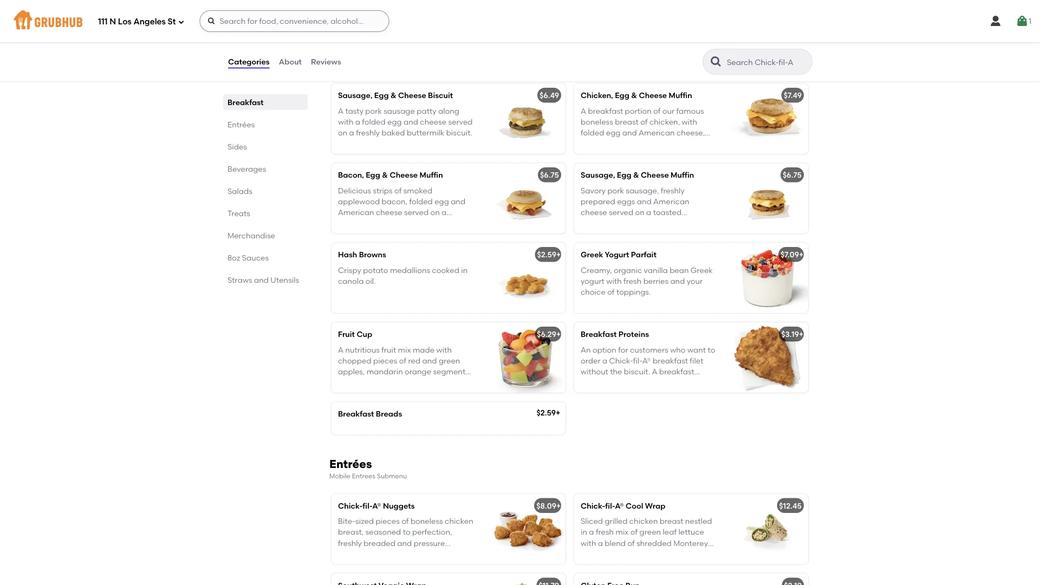 Task type: describe. For each thing, give the bounding box(es) containing it.
and inside a tasty pork sausage patty along with a folded egg and cheese served on a freshly baked buttermilk biscuit.
[[404, 117, 418, 126]]

yogurt
[[605, 250, 629, 259]]

folded inside delicious strips of smoked applewood bacon, folded egg and american cheese served on a toasted multigrain english muffin.
[[409, 197, 433, 206]]

greek yogurt parfait image
[[727, 243, 808, 313]]

fresh
[[624, 276, 642, 286]]

muffin for bacon, egg & cheese muffin
[[420, 170, 443, 180]]

& for sausage, egg & cheese biscuit
[[391, 91, 396, 100]]

sides
[[228, 142, 247, 151]]

our
[[662, 106, 675, 115]]

egg inside delicious strips of smoked applewood bacon along with folded egg and cheese served on a freshly baked buttermilk biscuit.
[[581, 48, 595, 58]]

american inside delicious strips of smoked applewood bacon, folded egg and american cheese served on a toasted multigrain english muffin.
[[338, 208, 374, 217]]

sausage, for pork
[[581, 170, 615, 180]]

medallions
[[390, 265, 430, 275]]

+ for breakfast proteins
[[799, 330, 804, 339]]

$8.09
[[536, 501, 556, 510]]

on inside delicious strips of smoked applewood bacon, folded egg and american cheese served on a toasted multigrain english muffin.
[[430, 208, 440, 217]]

a breakfast portion of our famous boneless breast of chicken, with folded egg and american cheese, served on a toasted multigrain english muffin.
[[581, 106, 705, 159]]

biscuit. for bacon
[[645, 59, 672, 69]]

fil- for nuggets
[[363, 501, 372, 510]]

beverages tab
[[228, 163, 303, 174]]

merchandise tab
[[228, 230, 303, 241]]

served inside savory pork sausage, freshly prepared eggs and american cheese served on a toasted multigrain english muffin.
[[609, 208, 633, 217]]

8oz sauces tab
[[228, 252, 303, 263]]

multigrain inside a breakfast portion of our famous boneless breast of chicken, with folded egg and american cheese, served on a toasted multigrain english muffin.
[[655, 139, 693, 148]]

chicken, egg & cheese muffin image
[[727, 83, 808, 154]]

straws and utensils
[[228, 275, 299, 284]]

of inside creamy, organic vanilla bean greek yogurt with fresh berries and your choice of toppings.
[[607, 287, 615, 297]]

$6.75 for savory pork sausage, freshly prepared eggs and american cheese served on a toasted multigrain english muffin.
[[783, 170, 802, 180]]

1 vertical spatial $2.59
[[537, 408, 556, 417]]

your
[[687, 276, 703, 286]]

$7.49
[[784, 91, 802, 100]]

applewood for american
[[338, 197, 380, 206]]

sausage, egg & cheese biscuit image
[[484, 83, 566, 154]]

bacon,
[[338, 170, 364, 180]]

fruit cup
[[338, 330, 372, 339]]

choice
[[581, 287, 606, 297]]

with inside a breakfast portion of our famous boneless breast of chicken, with folded egg and american cheese, served on a toasted multigrain english muffin.
[[682, 117, 697, 126]]

pork inside savory pork sausage, freshly prepared eggs and american cheese served on a toasted multigrain english muffin.
[[608, 186, 624, 195]]

american inside a breakfast portion of our famous boneless breast of chicken, with folded egg and american cheese, served on a toasted multigrain english muffin.
[[639, 128, 675, 137]]

chicken,
[[650, 117, 680, 126]]

straws
[[228, 275, 252, 284]]

and inside creamy, organic vanilla bean greek yogurt with fresh berries and your choice of toppings.
[[670, 276, 685, 286]]

salads
[[228, 186, 252, 196]]

breakfast proteins image
[[727, 322, 808, 393]]

oil.
[[366, 276, 376, 286]]

breast
[[615, 117, 639, 126]]

breakfast tab
[[228, 96, 303, 108]]

breakfast inside tab
[[228, 98, 264, 107]]

savory
[[581, 186, 606, 195]]

savory pork sausage, freshly prepared eggs and american cheese served on a toasted multigrain english muffin.
[[581, 186, 689, 228]]

smoked for folded
[[403, 186, 432, 195]]

bacon,
[[382, 197, 407, 206]]

a inside delicious strips of smoked applewood bacon along with folded egg and cheese served on a freshly baked buttermilk biscuit.
[[679, 48, 684, 58]]

prepared
[[581, 197, 615, 206]]

in
[[461, 265, 468, 275]]

about
[[279, 57, 302, 66]]

a® for cool
[[615, 501, 624, 510]]

a for a tasty pork sausage patty along with a folded egg and cheese served on a freshly baked buttermilk biscuit.
[[338, 106, 344, 115]]

proteins
[[619, 330, 649, 339]]

reviews button
[[310, 42, 342, 81]]

along inside delicious strips of smoked applewood bacon along with folded egg and cheese served on a freshly baked buttermilk biscuit.
[[650, 37, 671, 47]]

$7.09
[[781, 250, 799, 259]]

cheese for sausage, egg & cheese muffin
[[641, 170, 669, 180]]

0 horizontal spatial svg image
[[178, 19, 184, 25]]

with inside delicious strips of smoked applewood bacon along with folded egg and cheese served on a freshly baked buttermilk biscuit.
[[673, 37, 688, 47]]

$3.19 +
[[781, 330, 804, 339]]

sausage, egg & cheese biscuit
[[338, 91, 453, 100]]

egg inside delicious strips of smoked applewood bacon, folded egg and american cheese served on a toasted multigrain english muffin.
[[435, 197, 449, 206]]

hash browns image
[[484, 243, 566, 313]]

vanilla
[[644, 265, 668, 275]]

1
[[1029, 16, 1032, 26]]

gluten free bun image
[[727, 574, 808, 585]]

& for chicken, egg & cheese biscuit
[[389, 11, 394, 20]]

treats tab
[[228, 208, 303, 219]]

toasted inside delicious strips of smoked applewood bacon, folded egg and american cheese served on a toasted multigrain english muffin.
[[338, 219, 367, 228]]

bean
[[670, 265, 689, 275]]

& for sausage, egg & cheese muffin
[[633, 170, 639, 180]]

fil- for cool
[[605, 501, 615, 510]]

egg inside a breakfast portion of our famous boneless breast of chicken, with folded egg and american cheese, served on a toasted multigrain english muffin.
[[606, 128, 621, 137]]

8oz
[[228, 253, 240, 262]]

search icon image
[[710, 55, 723, 68]]

entrees
[[352, 472, 375, 480]]

0 vertical spatial $2.59
[[537, 250, 556, 259]]

famous
[[676, 106, 704, 115]]

+ for greek yogurt parfait
[[799, 250, 804, 259]]

chick-fil-a® nuggets
[[338, 501, 415, 510]]

greek yogurt parfait
[[581, 250, 657, 259]]

creamy, organic vanilla bean greek yogurt with fresh berries and your choice of toppings.
[[581, 265, 713, 297]]

chick- for chick-fil-a® nuggets
[[338, 501, 363, 510]]

fruit cup image
[[484, 322, 566, 393]]

$6.75 for delicious strips of smoked applewood bacon, folded egg and american cheese served on a toasted multigrain english muffin.
[[540, 170, 559, 180]]

$6.29 +
[[537, 330, 561, 339]]

svg image inside 1 button
[[1016, 15, 1029, 28]]

patty
[[417, 106, 436, 115]]

cheese,
[[677, 128, 705, 137]]

delicious strips of smoked applewood bacon along with folded egg and cheese served on a freshly baked buttermilk biscuit. button
[[574, 4, 808, 74]]

+ for hash browns
[[556, 250, 561, 259]]

on inside delicious strips of smoked applewood bacon along with folded egg and cheese served on a freshly baked buttermilk biscuit.
[[668, 48, 677, 58]]

and inside savory pork sausage, freshly prepared eggs and american cheese served on a toasted multigrain english muffin.
[[637, 197, 652, 206]]

chicken, for chicken, egg & cheese muffin
[[581, 91, 613, 100]]

browns
[[359, 250, 386, 259]]

toasted inside a breakfast portion of our famous boneless breast of chicken, with folded egg and american cheese, served on a toasted multigrain english muffin.
[[625, 139, 653, 148]]

cheese inside delicious strips of smoked applewood bacon along with folded egg and cheese served on a freshly baked buttermilk biscuit.
[[613, 48, 640, 58]]

greek inside creamy, organic vanilla bean greek yogurt with fresh berries and your choice of toppings.
[[691, 265, 713, 275]]

multigrain inside delicious strips of smoked applewood bacon, folded egg and american cheese served on a toasted multigrain english muffin.
[[368, 219, 406, 228]]

crispy
[[338, 265, 361, 275]]

1 horizontal spatial svg image
[[989, 15, 1002, 28]]

about button
[[278, 42, 302, 81]]

categories
[[228, 57, 270, 66]]

sausage, for tasty
[[338, 91, 372, 100]]

chicken, egg & cheese biscuit
[[338, 11, 451, 20]]

along inside a tasty pork sausage patty along with a folded egg and cheese served on a freshly baked buttermilk biscuit.
[[438, 106, 459, 115]]

angeles
[[134, 17, 166, 27]]

breads
[[376, 409, 402, 419]]

8oz sauces
[[228, 253, 269, 262]]

bacon
[[624, 37, 648, 47]]

delicious strips of smoked applewood bacon along with folded egg and cheese served on a freshly baked buttermilk biscuit.
[[581, 26, 714, 69]]

0 vertical spatial $2.59 +
[[537, 250, 561, 259]]

cheese inside a tasty pork sausage patty along with a folded egg and cheese served on a freshly baked buttermilk biscuit.
[[420, 117, 446, 126]]

cooked
[[432, 265, 459, 275]]

hash browns
[[338, 250, 386, 259]]

biscuit for chicken, egg & cheese biscuit
[[426, 11, 451, 20]]

and inside straws and utensils tab
[[254, 275, 269, 284]]

a inside savory pork sausage, freshly prepared eggs and american cheese served on a toasted multigrain english muffin.
[[646, 208, 651, 217]]

hash
[[338, 250, 357, 259]]

1 button
[[1016, 11, 1032, 31]]

+ for chick-fil-a® nuggets
[[556, 501, 561, 510]]

cheese for sausage, egg & cheese biscuit
[[398, 91, 426, 100]]

pork inside a tasty pork sausage patty along with a folded egg and cheese served on a freshly baked buttermilk biscuit.
[[365, 106, 382, 115]]

on inside savory pork sausage, freshly prepared eggs and american cheese served on a toasted multigrain english muffin.
[[635, 208, 645, 217]]

organic
[[614, 265, 642, 275]]

treats
[[228, 209, 250, 218]]

0 horizontal spatial svg image
[[207, 17, 216, 25]]

egg inside a tasty pork sausage patty along with a folded egg and cheese served on a freshly baked buttermilk biscuit.
[[387, 117, 402, 126]]

$7.09 +
[[781, 250, 804, 259]]

on inside a tasty pork sausage patty along with a folded egg and cheese served on a freshly baked buttermilk biscuit.
[[338, 128, 347, 137]]

baked for patty
[[382, 128, 405, 137]]

served inside delicious strips of smoked applewood bacon, folded egg and american cheese served on a toasted multigrain english muffin.
[[404, 208, 429, 217]]

egg for bacon, egg & cheese muffin
[[366, 170, 380, 180]]

parfait
[[631, 250, 657, 259]]

& for bacon, egg & cheese muffin
[[382, 170, 388, 180]]

$12.45
[[779, 501, 802, 510]]

111
[[98, 17, 108, 27]]

delicious for delicious strips of smoked applewood bacon, folded egg and american cheese served on a toasted multigrain english muffin.
[[338, 186, 371, 195]]

freshly inside savory pork sausage, freshly prepared eggs and american cheese served on a toasted multigrain english muffin.
[[661, 186, 685, 195]]

egg for chicken, egg & cheese biscuit
[[372, 11, 387, 20]]



Task type: locate. For each thing, give the bounding box(es) containing it.
baked inside a tasty pork sausage patty along with a folded egg and cheese served on a freshly baked buttermilk biscuit.
[[382, 128, 405, 137]]

of right choice
[[607, 287, 615, 297]]

$8.09 +
[[536, 501, 561, 510]]

strips up bacon
[[616, 26, 635, 36]]

1 vertical spatial sausage,
[[581, 170, 615, 180]]

$6.29
[[537, 330, 556, 339]]

0 vertical spatial greek
[[581, 250, 603, 259]]

pork
[[365, 106, 382, 115], [608, 186, 624, 195]]

entrées mobile entrees submenu
[[329, 457, 407, 480]]

cool
[[626, 501, 643, 510]]

1 vertical spatial smoked
[[403, 186, 432, 195]]

1 vertical spatial american
[[653, 197, 689, 206]]

0 vertical spatial biscuit.
[[645, 59, 672, 69]]

chicken, inside button
[[338, 11, 371, 20]]

straws and utensils tab
[[228, 274, 303, 286]]

muffin. up cooked
[[435, 219, 461, 228]]

bacon, egg & cheese muffin
[[338, 170, 443, 180]]

a inside a breakfast portion of our famous boneless breast of chicken, with folded egg and american cheese, served on a toasted multigrain english muffin.
[[581, 106, 586, 115]]

a for a breakfast portion of our famous boneless breast of chicken, with folded egg and american cheese, served on a toasted multigrain english muffin.
[[581, 106, 586, 115]]

fruit
[[338, 330, 355, 339]]

of inside delicious strips of smoked applewood bacon, folded egg and american cheese served on a toasted multigrain english muffin.
[[394, 186, 402, 195]]

1 horizontal spatial along
[[650, 37, 671, 47]]

sausage,
[[338, 91, 372, 100], [581, 170, 615, 180]]

cheese inside savory pork sausage, freshly prepared eggs and american cheese served on a toasted multigrain english muffin.
[[581, 208, 607, 217]]

delicious inside delicious strips of smoked applewood bacon, folded egg and american cheese served on a toasted multigrain english muffin.
[[338, 186, 371, 195]]

on inside a breakfast portion of our famous boneless breast of chicken, with folded egg and american cheese, served on a toasted multigrain english muffin.
[[607, 139, 616, 148]]

a inside delicious strips of smoked applewood bacon, folded egg and american cheese served on a toasted multigrain english muffin.
[[442, 208, 447, 217]]

beverages
[[228, 164, 266, 173]]

sausage
[[384, 106, 415, 115]]

with right bacon
[[673, 37, 688, 47]]

0 horizontal spatial english
[[408, 219, 434, 228]]

& for chicken, egg & cheese muffin
[[631, 91, 637, 100]]

muffin up delicious strips of smoked applewood bacon, folded egg and american cheese served on a toasted multigrain english muffin.
[[420, 170, 443, 180]]

muffin. inside savory pork sausage, freshly prepared eggs and american cheese served on a toasted multigrain english muffin.
[[648, 219, 673, 228]]

1 vertical spatial biscuit
[[428, 91, 453, 100]]

smoked up bacon,
[[403, 186, 432, 195]]

cheese inside delicious strips of smoked applewood bacon, folded egg and american cheese served on a toasted multigrain english muffin.
[[376, 208, 402, 217]]

breakfast left breads
[[338, 409, 374, 419]]

chicken, up breakfast
[[581, 91, 613, 100]]

a inside a breakfast portion of our famous boneless breast of chicken, with folded egg and american cheese, served on a toasted multigrain english muffin.
[[618, 139, 623, 148]]

0 vertical spatial chicken,
[[338, 11, 371, 20]]

chicken, egg & cheese muffin
[[581, 91, 692, 100]]

0 vertical spatial entrées
[[228, 120, 255, 129]]

cheese for chicken, egg & cheese muffin
[[639, 91, 667, 100]]

a
[[338, 106, 344, 115], [581, 106, 586, 115]]

cheese down prepared
[[581, 208, 607, 217]]

2 $6.75 from the left
[[783, 170, 802, 180]]

delicious inside delicious strips of smoked applewood bacon along with folded egg and cheese served on a freshly baked buttermilk biscuit.
[[581, 26, 614, 36]]

freshly left search icon
[[686, 48, 710, 58]]

cheese for bacon, egg & cheese muffin
[[390, 170, 418, 180]]

svg image
[[1016, 15, 1029, 28], [207, 17, 216, 25]]

sides tab
[[228, 141, 303, 152]]

breakfast left proteins
[[581, 330, 617, 339]]

1 horizontal spatial strips
[[616, 26, 635, 36]]

0 horizontal spatial chick-
[[338, 501, 363, 510]]

1 horizontal spatial $6.75
[[783, 170, 802, 180]]

2 horizontal spatial english
[[620, 219, 646, 228]]

baked for applewood
[[581, 59, 604, 69]]

0 horizontal spatial chicken,
[[338, 11, 371, 20]]

1 vertical spatial $2.59 +
[[537, 408, 560, 417]]

biscuit inside chicken, egg & cheese biscuit button
[[426, 11, 451, 20]]

of up bacon,
[[394, 186, 402, 195]]

a left tasty
[[338, 106, 344, 115]]

a inside a tasty pork sausage patty along with a folded egg and cheese served on a freshly baked buttermilk biscuit.
[[338, 106, 344, 115]]

0 vertical spatial toasted
[[625, 139, 653, 148]]

and inside delicious strips of smoked applewood bacon, folded egg and american cheese served on a toasted multigrain english muffin.
[[451, 197, 465, 206]]

entrées inside entrées mobile entrees submenu
[[329, 457, 372, 471]]

chick-fil-a® cool wrap image
[[727, 494, 808, 564]]

of
[[637, 26, 644, 36], [653, 106, 661, 115], [640, 117, 648, 126], [394, 186, 402, 195], [607, 287, 615, 297]]

wrap
[[645, 501, 666, 510]]

1 muffin. from the left
[[435, 219, 461, 228]]

english inside delicious strips of smoked applewood bacon, folded egg and american cheese served on a toasted multigrain english muffin.
[[408, 219, 434, 228]]

2 fil- from the left
[[605, 501, 615, 510]]

strips inside delicious strips of smoked applewood bacon, folded egg and american cheese served on a toasted multigrain english muffin.
[[373, 186, 393, 195]]

potato
[[363, 265, 388, 275]]

1 vertical spatial freshly
[[356, 128, 380, 137]]

1 horizontal spatial a®
[[615, 501, 624, 510]]

biscuit for sausage, egg & cheese biscuit
[[428, 91, 453, 100]]

cheese
[[613, 48, 640, 58], [420, 117, 446, 126], [376, 208, 402, 217], [581, 208, 607, 217]]

american
[[639, 128, 675, 137], [653, 197, 689, 206], [338, 208, 374, 217]]

0 horizontal spatial buttermilk
[[407, 128, 444, 137]]

berries
[[643, 276, 669, 286]]

1 horizontal spatial applewood
[[581, 37, 623, 47]]

0 horizontal spatial strips
[[373, 186, 393, 195]]

egg inside button
[[372, 11, 387, 20]]

a
[[679, 48, 684, 58], [355, 117, 360, 126], [349, 128, 354, 137], [618, 139, 623, 148], [442, 208, 447, 217], [646, 208, 651, 217]]

toasted inside savory pork sausage, freshly prepared eggs and american cheese served on a toasted multigrain english muffin.
[[653, 208, 682, 217]]

multigrain inside savory pork sausage, freshly prepared eggs and american cheese served on a toasted multigrain english muffin.
[[581, 219, 618, 228]]

chick- left cool
[[581, 501, 605, 510]]

cheese for chicken, egg & cheese biscuit
[[396, 11, 424, 20]]

strips for bacon,
[[373, 186, 393, 195]]

0 horizontal spatial multigrain
[[368, 219, 406, 228]]

sausage, up tasty
[[338, 91, 372, 100]]

boneless
[[581, 117, 613, 126]]

1 vertical spatial toasted
[[653, 208, 682, 217]]

biscuit
[[426, 11, 451, 20], [428, 91, 453, 100]]

multigrain down bacon,
[[368, 219, 406, 228]]

svg image left 1 button
[[989, 15, 1002, 28]]

of down portion
[[640, 117, 648, 126]]

freshly right sausage,
[[661, 186, 685, 195]]

1 vertical spatial strips
[[373, 186, 393, 195]]

0 horizontal spatial $6.75
[[540, 170, 559, 180]]

folded inside a breakfast portion of our famous boneless breast of chicken, with folded egg and american cheese, served on a toasted multigrain english muffin.
[[581, 128, 604, 137]]

smoked for along
[[646, 26, 675, 36]]

toasted up hash
[[338, 219, 367, 228]]

1 horizontal spatial biscuit.
[[645, 59, 672, 69]]

0 horizontal spatial fil-
[[363, 501, 372, 510]]

n
[[110, 17, 116, 27]]

Search Chick-fil-A search field
[[726, 57, 809, 67]]

entrées up sides
[[228, 120, 255, 129]]

chicken, for chicken, egg & cheese biscuit
[[338, 11, 371, 20]]

$6.49
[[540, 91, 559, 100]]

$6.75
[[540, 170, 559, 180], [783, 170, 802, 180]]

english left 'muffin.'
[[581, 150, 607, 159]]

1 horizontal spatial muffin.
[[648, 219, 673, 228]]

sausage, egg & cheese muffin
[[581, 170, 694, 180]]

2 horizontal spatial breakfast
[[581, 330, 617, 339]]

1 horizontal spatial delicious
[[581, 26, 614, 36]]

with down organic
[[606, 276, 622, 286]]

1 fil- from the left
[[363, 501, 372, 510]]

muffin up the 'famous'
[[669, 91, 692, 100]]

1 vertical spatial entrées
[[329, 457, 372, 471]]

biscuit. for along
[[446, 128, 472, 137]]

applewood inside delicious strips of smoked applewood bacon, folded egg and american cheese served on a toasted multigrain english muffin.
[[338, 197, 380, 206]]

delicious
[[581, 26, 614, 36], [338, 186, 371, 195]]

a® left nuggets
[[372, 501, 381, 510]]

+ for fruit cup
[[556, 330, 561, 339]]

strips up bacon,
[[373, 186, 393, 195]]

buttermilk inside a tasty pork sausage patty along with a folded egg and cheese served on a freshly baked buttermilk biscuit.
[[407, 128, 444, 137]]

& inside button
[[389, 11, 394, 20]]

smoked up bacon
[[646, 26, 675, 36]]

0 horizontal spatial applewood
[[338, 197, 380, 206]]

along right bacon
[[650, 37, 671, 47]]

entrées for entrées
[[228, 120, 255, 129]]

0 vertical spatial smoked
[[646, 26, 675, 36]]

svg image
[[989, 15, 1002, 28], [178, 19, 184, 25]]

muffin for chicken, egg & cheese muffin
[[669, 91, 692, 100]]

0 horizontal spatial freshly
[[356, 128, 380, 137]]

pork up eggs
[[608, 186, 624, 195]]

0 horizontal spatial muffin.
[[435, 219, 461, 228]]

folded down boneless
[[581, 128, 604, 137]]

greek up 'creamy,' on the top
[[581, 250, 603, 259]]

0 vertical spatial pork
[[365, 106, 382, 115]]

bacon, egg & cheese biscuit image
[[727, 4, 808, 74]]

0 horizontal spatial a®
[[372, 501, 381, 510]]

english down eggs
[[620, 219, 646, 228]]

sauces
[[242, 253, 269, 262]]

greek
[[581, 250, 603, 259], [691, 265, 713, 275]]

applewood inside delicious strips of smoked applewood bacon along with folded egg and cheese served on a freshly baked buttermilk biscuit.
[[581, 37, 623, 47]]

smoked inside delicious strips of smoked applewood bacon, folded egg and american cheese served on a toasted multigrain english muffin.
[[403, 186, 432, 195]]

english up medallions
[[408, 219, 434, 228]]

+
[[556, 250, 561, 259], [799, 250, 804, 259], [556, 330, 561, 339], [799, 330, 804, 339], [556, 408, 560, 417], [556, 501, 561, 510]]

buttermilk for applewood
[[606, 59, 644, 69]]

multigrain down cheese,
[[655, 139, 693, 148]]

muffin for sausage, egg & cheese muffin
[[671, 170, 694, 180]]

with inside creamy, organic vanilla bean greek yogurt with fresh berries and your choice of toppings.
[[606, 276, 622, 286]]

folded inside a tasty pork sausage patty along with a folded egg and cheese served on a freshly baked buttermilk biscuit.
[[362, 117, 386, 126]]

buttermilk inside delicious strips of smoked applewood bacon along with folded egg and cheese served on a freshly baked buttermilk biscuit.
[[606, 59, 644, 69]]

tasty
[[345, 106, 364, 115]]

0 horizontal spatial a
[[338, 106, 344, 115]]

freshly for with
[[686, 48, 710, 58]]

crispy potato medallions cooked in canola oil.
[[338, 265, 468, 286]]

canola
[[338, 276, 364, 286]]

cheese inside chicken, egg & cheese biscuit button
[[396, 11, 424, 20]]

main navigation navigation
[[0, 0, 1040, 42]]

bacon, egg & cheese muffin image
[[484, 163, 566, 233]]

0 vertical spatial biscuit
[[426, 11, 451, 20]]

a® for nuggets
[[372, 501, 381, 510]]

0 horizontal spatial pork
[[365, 106, 382, 115]]

chick- for chick-fil-a® cool wrap
[[581, 501, 605, 510]]

0 vertical spatial along
[[650, 37, 671, 47]]

baked inside delicious strips of smoked applewood bacon along with folded egg and cheese served on a freshly baked buttermilk biscuit.
[[581, 59, 604, 69]]

0 vertical spatial freshly
[[686, 48, 710, 58]]

applewood left bacon
[[581, 37, 623, 47]]

0 horizontal spatial entrées
[[228, 120, 255, 129]]

southwest veggie wrap image
[[484, 574, 566, 585]]

a®
[[372, 501, 381, 510], [615, 501, 624, 510]]

chicken, egg & cheese biscuit image
[[484, 4, 566, 74]]

0 horizontal spatial sausage,
[[338, 91, 372, 100]]

chick- down "mobile"
[[338, 501, 363, 510]]

salads tab
[[228, 185, 303, 197]]

biscuit. inside delicious strips of smoked applewood bacon along with folded egg and cheese served on a freshly baked buttermilk biscuit.
[[645, 59, 672, 69]]

cheese down the patty
[[420, 117, 446, 126]]

1 vertical spatial baked
[[382, 128, 405, 137]]

folded up search icon
[[690, 37, 714, 47]]

freshly
[[686, 48, 710, 58], [356, 128, 380, 137], [661, 186, 685, 195]]

american inside savory pork sausage, freshly prepared eggs and american cheese served on a toasted multigrain english muffin.
[[653, 197, 689, 206]]

0 horizontal spatial along
[[438, 106, 459, 115]]

freshly down tasty
[[356, 128, 380, 137]]

0 horizontal spatial breakfast
[[228, 98, 264, 107]]

breakfast breads
[[338, 409, 402, 419]]

2 a® from the left
[[615, 501, 624, 510]]

1 vertical spatial applewood
[[338, 197, 380, 206]]

2 horizontal spatial freshly
[[686, 48, 710, 58]]

and
[[597, 48, 612, 58], [404, 117, 418, 126], [622, 128, 637, 137], [451, 197, 465, 206], [637, 197, 652, 206], [254, 275, 269, 284], [670, 276, 685, 286]]

buttermilk down the patty
[[407, 128, 444, 137]]

1 vertical spatial along
[[438, 106, 459, 115]]

breakfast
[[588, 106, 623, 115]]

english inside savory pork sausage, freshly prepared eggs and american cheese served on a toasted multigrain english muffin.
[[620, 219, 646, 228]]

cheese down bacon
[[613, 48, 640, 58]]

0 horizontal spatial greek
[[581, 250, 603, 259]]

2 muffin. from the left
[[648, 219, 673, 228]]

and inside a breakfast portion of our famous boneless breast of chicken, with folded egg and american cheese, served on a toasted multigrain english muffin.
[[622, 128, 637, 137]]

0 vertical spatial american
[[639, 128, 675, 137]]

cheese down bacon,
[[376, 208, 402, 217]]

1 $6.75 from the left
[[540, 170, 559, 180]]

0 vertical spatial buttermilk
[[606, 59, 644, 69]]

los
[[118, 17, 132, 27]]

served inside a tasty pork sausage patty along with a folded egg and cheese served on a freshly baked buttermilk biscuit.
[[448, 117, 473, 126]]

1 horizontal spatial a
[[581, 106, 586, 115]]

2 vertical spatial american
[[338, 208, 374, 217]]

egg for sausage, egg & cheese muffin
[[617, 170, 631, 180]]

2 horizontal spatial multigrain
[[655, 139, 693, 148]]

2 a from the left
[[581, 106, 586, 115]]

1 horizontal spatial multigrain
[[581, 219, 618, 228]]

Search for food, convenience, alcohol... search field
[[200, 10, 389, 32]]

entrées up "mobile"
[[329, 457, 372, 471]]

chick-fil-a® nuggets image
[[484, 494, 566, 564]]

folded
[[690, 37, 714, 47], [362, 117, 386, 126], [581, 128, 604, 137], [409, 197, 433, 206]]

2 vertical spatial freshly
[[661, 186, 685, 195]]

reviews
[[311, 57, 341, 66]]

folded right bacon,
[[409, 197, 433, 206]]

2 chick- from the left
[[581, 501, 605, 510]]

chick-
[[338, 501, 363, 510], [581, 501, 605, 510]]

st
[[168, 17, 176, 27]]

multigrain down prepared
[[581, 219, 618, 228]]

strips
[[616, 26, 635, 36], [373, 186, 393, 195]]

$3.19
[[781, 330, 799, 339]]

fil- down entrees
[[363, 501, 372, 510]]

1 vertical spatial buttermilk
[[407, 128, 444, 137]]

1 a from the left
[[338, 106, 344, 115]]

&
[[389, 11, 394, 20], [391, 91, 396, 100], [631, 91, 637, 100], [382, 170, 388, 180], [633, 170, 639, 180]]

creamy,
[[581, 265, 612, 275]]

sausage,
[[626, 186, 659, 195]]

111 n los angeles st
[[98, 17, 176, 27]]

a up boneless
[[581, 106, 586, 115]]

0 vertical spatial breakfast
[[228, 98, 264, 107]]

1 a® from the left
[[372, 501, 381, 510]]

folded inside delicious strips of smoked applewood bacon along with folded egg and cheese served on a freshly baked buttermilk biscuit.
[[690, 37, 714, 47]]

categories button
[[228, 42, 270, 81]]

smoked inside delicious strips of smoked applewood bacon along with folded egg and cheese served on a freshly baked buttermilk biscuit.
[[646, 26, 675, 36]]

toppings.
[[616, 287, 651, 297]]

fil- left cool
[[605, 501, 615, 510]]

delicious for delicious strips of smoked applewood bacon along with folded egg and cheese served on a freshly baked buttermilk biscuit.
[[581, 26, 614, 36]]

with down tasty
[[338, 117, 353, 126]]

1 horizontal spatial chick-
[[581, 501, 605, 510]]

applewood for egg
[[581, 37, 623, 47]]

freshly for a
[[356, 128, 380, 137]]

chicken, up reviews
[[338, 11, 371, 20]]

1 horizontal spatial fil-
[[605, 501, 615, 510]]

buttermilk for patty
[[407, 128, 444, 137]]

strips inside delicious strips of smoked applewood bacon along with folded egg and cheese served on a freshly baked buttermilk biscuit.
[[616, 26, 635, 36]]

2 vertical spatial breakfast
[[338, 409, 374, 419]]

breakfast for breakfast proteins
[[581, 330, 617, 339]]

along right the patty
[[438, 106, 459, 115]]

submenu
[[377, 472, 407, 480]]

freshly inside delicious strips of smoked applewood bacon along with folded egg and cheese served on a freshly baked buttermilk biscuit.
[[686, 48, 710, 58]]

entrées inside tab
[[228, 120, 255, 129]]

sausage, egg & cheese muffin image
[[727, 163, 808, 233]]

breakfast proteins
[[581, 330, 649, 339]]

of up bacon
[[637, 26, 644, 36]]

0 vertical spatial delicious
[[581, 26, 614, 36]]

greek up 'your'
[[691, 265, 713, 275]]

with inside a tasty pork sausage patty along with a folded egg and cheese served on a freshly baked buttermilk biscuit.
[[338, 117, 353, 126]]

muffin down cheese,
[[671, 170, 694, 180]]

breakfast for breakfast breads
[[338, 409, 374, 419]]

1 horizontal spatial entrées
[[329, 457, 372, 471]]

1 vertical spatial delicious
[[338, 186, 371, 195]]

entrées tab
[[228, 119, 303, 130]]

1 horizontal spatial pork
[[608, 186, 624, 195]]

biscuit.
[[645, 59, 672, 69], [446, 128, 472, 137]]

american down sausage,
[[653, 197, 689, 206]]

toasted down sausage,
[[653, 208, 682, 217]]

1 vertical spatial greek
[[691, 265, 713, 275]]

1 horizontal spatial buttermilk
[[606, 59, 644, 69]]

0 horizontal spatial smoked
[[403, 186, 432, 195]]

toasted up 'muffin.'
[[625, 139, 653, 148]]

american down the bacon,
[[338, 208, 374, 217]]

cheese
[[396, 11, 424, 20], [398, 91, 426, 100], [639, 91, 667, 100], [390, 170, 418, 180], [641, 170, 669, 180]]

and inside delicious strips of smoked applewood bacon along with folded egg and cheese served on a freshly baked buttermilk biscuit.
[[597, 48, 612, 58]]

muffin. inside delicious strips of smoked applewood bacon, folded egg and american cheese served on a toasted multigrain english muffin.
[[435, 219, 461, 228]]

muffin.
[[435, 219, 461, 228], [648, 219, 673, 228]]

baked up breakfast
[[581, 59, 604, 69]]

1 horizontal spatial smoked
[[646, 26, 675, 36]]

muffin. up parfait
[[648, 219, 673, 228]]

delicious strips of smoked applewood bacon, folded egg and american cheese served on a toasted multigrain english muffin.
[[338, 186, 465, 228]]

entrées for entrées mobile entrees submenu
[[329, 457, 372, 471]]

1 horizontal spatial sausage,
[[581, 170, 615, 180]]

1 horizontal spatial english
[[581, 150, 607, 159]]

baked down sausage
[[382, 128, 405, 137]]

0 vertical spatial sausage,
[[338, 91, 372, 100]]

folded down tasty
[[362, 117, 386, 126]]

american down chicken, on the right top of the page
[[639, 128, 675, 137]]

0 vertical spatial strips
[[616, 26, 635, 36]]

served
[[642, 48, 666, 58], [448, 117, 473, 126], [581, 139, 605, 148], [404, 208, 429, 217], [609, 208, 633, 217]]

1 chick- from the left
[[338, 501, 363, 510]]

biscuit. inside a tasty pork sausage patty along with a folded egg and cheese served on a freshly baked buttermilk biscuit.
[[446, 128, 472, 137]]

1 vertical spatial chicken,
[[581, 91, 613, 100]]

1 horizontal spatial breakfast
[[338, 409, 374, 419]]

breakfast
[[228, 98, 264, 107], [581, 330, 617, 339], [338, 409, 374, 419]]

english inside a breakfast portion of our famous boneless breast of chicken, with folded egg and american cheese, served on a toasted multigrain english muffin.
[[581, 150, 607, 159]]

1 vertical spatial breakfast
[[581, 330, 617, 339]]

portion
[[625, 106, 652, 115]]

applewood down the bacon,
[[338, 197, 380, 206]]

a tasty pork sausage patty along with a folded egg and cheese served on a freshly baked buttermilk biscuit.
[[338, 106, 473, 137]]

buttermilk down bacon
[[606, 59, 644, 69]]

0 vertical spatial baked
[[581, 59, 604, 69]]

breakfast up the entrées tab
[[228, 98, 264, 107]]

served inside delicious strips of smoked applewood bacon along with folded egg and cheese served on a freshly baked buttermilk biscuit.
[[642, 48, 666, 58]]

toasted
[[625, 139, 653, 148], [653, 208, 682, 217], [338, 219, 367, 228]]

smoked
[[646, 26, 675, 36], [403, 186, 432, 195]]

pork right tasty
[[365, 106, 382, 115]]

1 horizontal spatial greek
[[691, 265, 713, 275]]

a® left cool
[[615, 501, 624, 510]]

along
[[650, 37, 671, 47], [438, 106, 459, 115]]

yogurt
[[581, 276, 605, 286]]

with down the 'famous'
[[682, 117, 697, 126]]

0 horizontal spatial baked
[[382, 128, 405, 137]]

chicken, egg & cheese biscuit button
[[332, 4, 566, 74]]

strips for bacon
[[616, 26, 635, 36]]

0 horizontal spatial biscuit.
[[446, 128, 472, 137]]

multigrain
[[655, 139, 693, 148], [368, 219, 406, 228], [581, 219, 618, 228]]

egg for sausage, egg & cheese biscuit
[[374, 91, 389, 100]]

of left "our"
[[653, 106, 661, 115]]

served inside a breakfast portion of our famous boneless breast of chicken, with folded egg and american cheese, served on a toasted multigrain english muffin.
[[581, 139, 605, 148]]

utensils
[[271, 275, 299, 284]]

1 horizontal spatial svg image
[[1016, 15, 1029, 28]]

0 vertical spatial applewood
[[581, 37, 623, 47]]

chick-fil-a® cool wrap
[[581, 501, 666, 510]]

sausage, up savory
[[581, 170, 615, 180]]

of inside delicious strips of smoked applewood bacon along with folded egg and cheese served on a freshly baked buttermilk biscuit.
[[637, 26, 644, 36]]

1 vertical spatial pork
[[608, 186, 624, 195]]

merchandise
[[228, 231, 275, 240]]

1 horizontal spatial freshly
[[661, 186, 685, 195]]

2 vertical spatial toasted
[[338, 219, 367, 228]]

0 horizontal spatial delicious
[[338, 186, 371, 195]]

mobile
[[329, 472, 350, 480]]

1 horizontal spatial chicken,
[[581, 91, 613, 100]]

svg image right st
[[178, 19, 184, 25]]

egg for chicken, egg & cheese muffin
[[615, 91, 630, 100]]

1 horizontal spatial baked
[[581, 59, 604, 69]]

1 vertical spatial biscuit.
[[446, 128, 472, 137]]

cup
[[357, 330, 372, 339]]

freshly inside a tasty pork sausage patty along with a folded egg and cheese served on a freshly baked buttermilk biscuit.
[[356, 128, 380, 137]]



Task type: vqa. For each thing, say whether or not it's contained in the screenshot.
baked for applewood
yes



